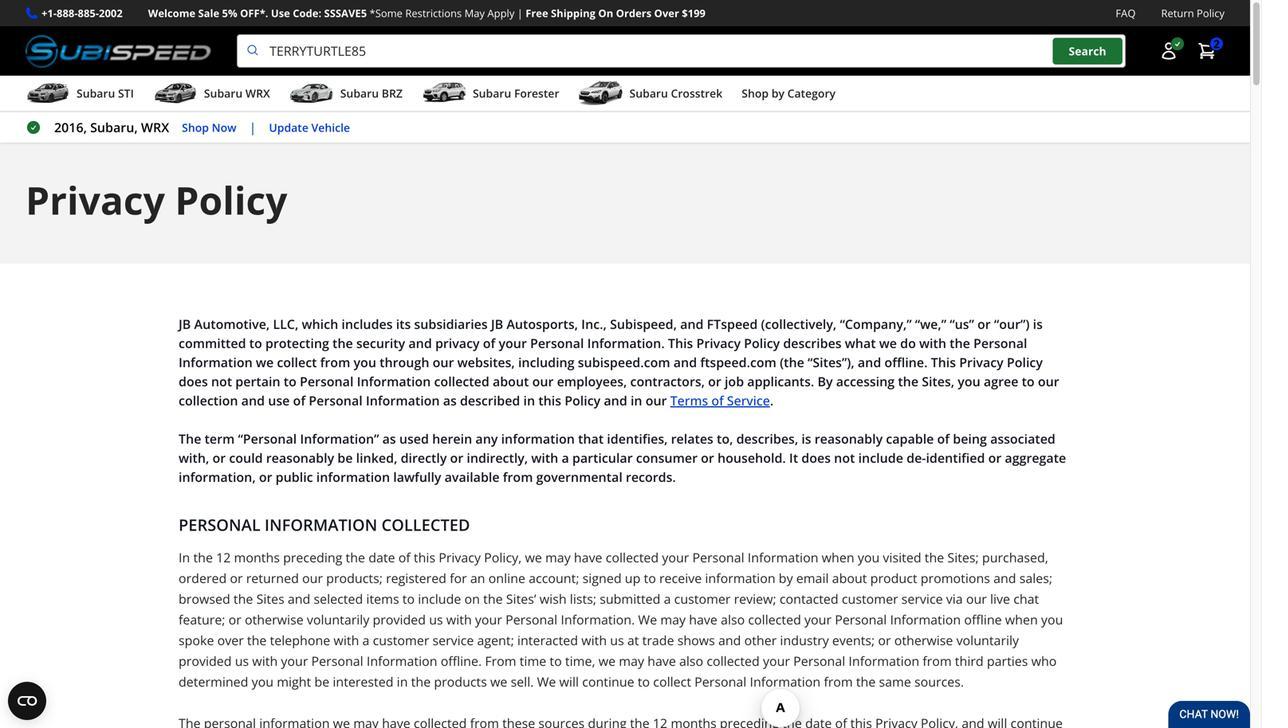 Task type: describe. For each thing, give the bounding box(es) containing it.
subaru forester
[[473, 86, 559, 101]]

collection
[[179, 392, 238, 410]]

1 jb from the left
[[179, 316, 191, 333]]

subaru crosstrek
[[630, 86, 723, 101]]

visited
[[883, 550, 922, 567]]

time,
[[565, 653, 595, 670]]

a subaru sti thumbnail image image
[[26, 81, 70, 105]]

or down could
[[259, 469, 272, 486]]

0 vertical spatial |
[[517, 6, 523, 20]]

button image
[[1160, 42, 1179, 61]]

and up accessing
[[858, 354, 881, 371]]

update vehicle button
[[269, 119, 350, 137]]

chat
[[1014, 591, 1039, 608]]

the right on on the left of the page
[[483, 591, 503, 608]]

submitted
[[600, 591, 661, 608]]

or down "associated"
[[989, 450, 1002, 467]]

our down privacy
[[433, 354, 454, 371]]

ftspeed
[[707, 316, 758, 333]]

include inside in the 12 months preceding the date of this privacy policy, we may have collected your personal information when you visited the sites; purchased, ordered or returned our products; registered for an online account; signed up to receive information by email about product promotions and sales; browsed the sites and selected items to include on the sites' wish lists; submitted a customer review; contacted customer service via our live chat feature; or otherwise voluntarily provided us with your personal information. we may have also collected your personal information offline when you spoke over the telephone with a customer service agent; interacted with us at trade shows and other industry events; or otherwise voluntarily provided us with your personal information offline. from time to time, we may have also collected your personal information from third parties who determined you might be interested in the products we sell. we will continue to collect personal information from the same sources.
[[418, 591, 461, 608]]

committed
[[179, 335, 246, 352]]

personal up 'information"'
[[309, 392, 363, 410]]

months
[[234, 550, 280, 567]]

1 horizontal spatial we
[[638, 612, 657, 629]]

not inside the term "personal information" as used herein any information that identifies, relates to, describes, is reasonably capable of being associated with, or could reasonably be linked, directly or indirectly, with a particular consumer or household. it does not include de-identified or aggregate information, or public information lawfully available from governmental records.
[[834, 450, 855, 467]]

describes
[[783, 335, 842, 352]]

information. inside in the 12 months preceding the date of this privacy policy, we may have collected your personal information when you visited the sites; purchased, ordered or returned our products; registered for an online account; signed up to receive information by email about product promotions and sales; browsed the sites and selected items to include on the sites' wish lists; submitted a customer review; contacted customer service via our live chat feature; or otherwise voluntarily provided us with your personal information. we may have also collected your personal information offline when you spoke over the telephone with a customer service agent; interacted with us at trade shows and other industry events; or otherwise voluntarily provided us with your personal information offline. from time to time, we may have also collected your personal information from third parties who determined you might be interested in the products we sell. we will continue to collect personal information from the same sources.
[[561, 612, 635, 629]]

capable
[[886, 431, 934, 448]]

available
[[445, 469, 500, 486]]

shipping
[[551, 6, 596, 20]]

over
[[217, 633, 244, 650]]

0 vertical spatial service
[[902, 591, 943, 608]]

a subaru forester thumbnail image image
[[422, 81, 467, 105]]

and left ftspeed
[[680, 316, 704, 333]]

1 vertical spatial a
[[664, 591, 671, 608]]

events;
[[833, 633, 875, 650]]

sites
[[256, 591, 284, 608]]

of up websites,
[[483, 335, 495, 352]]

privacy down ftspeed
[[697, 335, 741, 352]]

with down "selected"
[[334, 633, 359, 650]]

your down other
[[763, 653, 790, 670]]

inc.,
[[582, 316, 607, 333]]

aggregate
[[1005, 450, 1066, 467]]

welcome sale 5% off*. use code: sssave5 *some restrictions may apply | free shipping on orders over $199
[[148, 6, 706, 20]]

privacy policy
[[26, 174, 287, 226]]

information
[[265, 514, 377, 536]]

personal up the interested
[[311, 653, 363, 670]]

websites,
[[457, 354, 515, 371]]

of inside the term "personal information" as used herein any information that identifies, relates to, describes, is reasonably capable of being associated with, or could reasonably be linked, directly or indirectly, with a particular consumer or household. it does not include de-identified or aggregate information, or public information lawfully available from governmental records.
[[937, 431, 950, 448]]

2 vertical spatial have
[[648, 653, 676, 670]]

public
[[276, 469, 313, 486]]

and up live
[[994, 570, 1016, 587]]

is inside the term "personal information" as used herein any information that identifies, relates to, describes, is reasonably capable of being associated with, or could reasonably be linked, directly or indirectly, with a particular consumer or household. it does not include de-identified or aggregate information, or public information lawfully available from governmental records.
[[802, 431, 812, 448]]

or down 12
[[230, 570, 243, 587]]

your down contacted
[[805, 612, 832, 629]]

to right continue
[[638, 674, 650, 691]]

0 horizontal spatial service
[[433, 633, 474, 650]]

your up "might"
[[281, 653, 308, 670]]

to right agree
[[1022, 373, 1035, 390]]

a subaru wrx thumbnail image image
[[153, 81, 198, 105]]

or right "us"
[[978, 316, 991, 333]]

include inside the term "personal information" as used herein any information that identifies, relates to, describes, is reasonably capable of being associated with, or could reasonably be linked, directly or indirectly, with a particular consumer or household. it does not include de-identified or aggregate information, or public information lawfully available from governmental records.
[[859, 450, 904, 467]]

applicants.
[[748, 373, 814, 390]]

pertain
[[236, 373, 280, 390]]

returned
[[246, 570, 299, 587]]

personal down sites'
[[506, 612, 558, 629]]

personal down shows
[[695, 674, 747, 691]]

collect inside in the 12 months preceding the date of this privacy policy, we may have collected your personal information when you visited the sites; purchased, ordered or returned our products; registered for an online account; signed up to receive information by email about product promotions and sales; browsed the sites and selected items to include on the sites' wish lists; submitted a customer review; contacted customer service via our live chat feature; or otherwise voluntarily provided us with your personal information. we may have also collected your personal information offline when you spoke over the telephone with a customer service agent; interacted with us at trade shows and other industry events; or otherwise voluntarily provided us with your personal information offline. from time to time, we may have also collected your personal information from third parties who determined you might be interested in the products we sell. we will continue to collect personal information from the same sources.
[[653, 674, 691, 691]]

0 vertical spatial voluntarily
[[307, 612, 370, 629]]

we left do on the top of the page
[[879, 335, 897, 352]]

collected
[[382, 514, 470, 536]]

continue
[[582, 674, 635, 691]]

0 vertical spatial may
[[545, 550, 571, 567]]

collected up other
[[748, 612, 801, 629]]

the right the over
[[247, 633, 267, 650]]

the left sites on the bottom
[[234, 591, 253, 608]]

could
[[229, 450, 263, 467]]

1 vertical spatial information
[[316, 469, 390, 486]]

0 horizontal spatial us
[[235, 653, 249, 670]]

with up "might"
[[252, 653, 278, 670]]

sale
[[198, 6, 219, 20]]

or down herein
[[450, 450, 464, 467]]

be inside in the 12 months preceding the date of this privacy policy, we may have collected your personal information when you visited the sites; purchased, ordered or returned our products; registered for an online account; signed up to receive information by email about product promotions and sales; browsed the sites and selected items to include on the sites' wish lists; submitted a customer review; contacted customer service via our live chat feature; or otherwise voluntarily provided us with your personal information. we may have also collected your personal information offline when you spoke over the telephone with a customer service agent; interacted with us at trade shows and other industry events; or otherwise voluntarily provided us with your personal information offline. from time to time, we may have also collected your personal information from third parties who determined you might be interested in the products we sell. we will continue to collect personal information from the same sources.
[[315, 674, 330, 691]]

"us"
[[950, 316, 974, 333]]

shop by category
[[742, 86, 836, 101]]

search input field
[[237, 34, 1126, 68]]

and down the employees,
[[604, 392, 627, 410]]

or right events;
[[878, 633, 891, 650]]

return
[[1162, 6, 1194, 20]]

the left same
[[856, 674, 876, 691]]

interacted
[[518, 633, 578, 650]]

1 horizontal spatial may
[[619, 653, 644, 670]]

in
[[179, 550, 190, 567]]

policy down now
[[175, 174, 287, 226]]

spoke
[[179, 633, 214, 650]]

particular
[[573, 450, 633, 467]]

collected inside jb automotive, llc, which includes its subsidiaries jb autosports, inc., subispeed, and ftspeed (collectively, "company," "we," "us" or "our") is committed to protecting the security and privacy of your personal information. this privacy policy describes what we do with the personal information we collect from you through our websites, including subispeed.com and ftspeed.com (the "sites"), and offline. this privacy policy does not pertain to personal information collected about our employees, contractors, or job applicants. by accessing the sites, you agree to our collection and use of personal information as described in this policy and in our
[[434, 373, 490, 390]]

sites'
[[506, 591, 536, 608]]

to down interacted
[[550, 653, 562, 670]]

0 horizontal spatial a
[[362, 633, 370, 650]]

to down registered in the bottom of the page
[[403, 591, 415, 608]]

to up use
[[284, 373, 297, 390]]

0 vertical spatial when
[[822, 550, 855, 567]]

might
[[277, 674, 311, 691]]

2 jb from the left
[[491, 316, 503, 333]]

our down including
[[532, 373, 554, 390]]

not inside jb automotive, llc, which includes its subsidiaries jb autosports, inc., subispeed, and ftspeed (collectively, "company," "we," "us" or "our") is committed to protecting the security and privacy of your personal information. this privacy policy describes what we do with the personal information we collect from you through our websites, including subispeed.com and ftspeed.com (the "sites"), and offline. this privacy policy does not pertain to personal information collected about our employees, contractors, or job applicants. by accessing the sites, you agree to our collection and use of personal information as described in this policy and in our
[[211, 373, 232, 390]]

policy,
[[484, 550, 522, 567]]

1 vertical spatial |
[[249, 119, 256, 136]]

subispeed logo image
[[26, 34, 211, 68]]

1 horizontal spatial in
[[524, 392, 535, 410]]

identified
[[926, 450, 985, 467]]

our down contractors,
[[646, 392, 667, 410]]

autosports,
[[507, 316, 578, 333]]

subaru brz
[[340, 86, 403, 101]]

you down security
[[354, 354, 376, 371]]

sell.
[[511, 674, 534, 691]]

personal down "our")
[[974, 335, 1028, 352]]

brz
[[382, 86, 403, 101]]

contacted
[[780, 591, 839, 608]]

we down from
[[490, 674, 508, 691]]

subaru crosstrek button
[[579, 79, 723, 111]]

automotive,
[[194, 316, 270, 333]]

directly
[[401, 450, 447, 467]]

2 horizontal spatial have
[[689, 612, 718, 629]]

over
[[654, 6, 679, 20]]

up
[[625, 570, 641, 587]]

2 horizontal spatial may
[[661, 612, 686, 629]]

and left other
[[719, 633, 741, 650]]

shop now link
[[182, 119, 237, 137]]

to down automotive,
[[249, 335, 262, 352]]

signed
[[583, 570, 622, 587]]

policy down the employees,
[[565, 392, 601, 410]]

privacy up agree
[[960, 354, 1004, 371]]

or down 'relates'
[[701, 450, 714, 467]]

collected up 'up'
[[606, 550, 659, 567]]

policy up '2'
[[1197, 6, 1225, 20]]

the down "us"
[[950, 335, 970, 352]]

$199
[[682, 6, 706, 20]]

subaru for subaru brz
[[340, 86, 379, 101]]

records.
[[626, 469, 676, 486]]

terms of service .
[[670, 392, 774, 410]]

the down which
[[333, 335, 353, 352]]

terms of service link
[[670, 392, 770, 410]]

herein
[[432, 431, 472, 448]]

or down "term"
[[213, 450, 226, 467]]

and up the through
[[409, 335, 432, 352]]

to right 'up'
[[644, 570, 656, 587]]

search
[[1069, 43, 1107, 59]]

about inside in the 12 months preceding the date of this privacy policy, we may have collected your personal information when you visited the sites; purchased, ordered or returned our products; registered for an online account; signed up to receive information by email about product promotions and sales; browsed the sites and selected items to include on the sites' wish lists; submitted a customer review; contacted customer service via our live chat feature; or otherwise voluntarily provided us with your personal information. we may have also collected your personal information offline when you spoke over the telephone with a customer service agent; interacted with us at trade shows and other industry events; or otherwise voluntarily provided us with your personal information offline. from time to time, we may have also collected your personal information from third parties who determined you might be interested in the products we sell. we will continue to collect personal information from the same sources.
[[832, 570, 867, 587]]

of right use
[[293, 392, 306, 410]]

with up time,
[[582, 633, 607, 650]]

the up products;
[[346, 550, 365, 567]]

"personal
[[238, 431, 297, 448]]

products
[[434, 674, 487, 691]]

information inside in the 12 months preceding the date of this privacy policy, we may have collected your personal information when you visited the sites; purchased, ordered or returned our products; registered for an online account; signed up to receive information by email about product promotions and sales; browsed the sites and selected items to include on the sites' wish lists; submitted a customer review; contacted customer service via our live chat feature; or otherwise voluntarily provided us with your personal information. we may have also collected your personal information offline when you spoke over the telephone with a customer service agent; interacted with us at trade shows and other industry events; or otherwise voluntarily provided us with your personal information offline. from time to time, we may have also collected your personal information from third parties who determined you might be interested in the products we sell. we will continue to collect personal information from the same sources.
[[705, 570, 776, 587]]

purchased,
[[982, 550, 1049, 567]]

being
[[953, 431, 987, 448]]

12
[[216, 550, 231, 567]]

1 horizontal spatial voluntarily
[[957, 633, 1019, 650]]

used
[[399, 431, 429, 448]]

we up the account;
[[525, 550, 542, 567]]

welcome
[[148, 6, 196, 20]]

your up receive
[[662, 550, 689, 567]]

shop by category button
[[742, 79, 836, 111]]

trade
[[643, 633, 674, 650]]

use
[[268, 392, 290, 410]]

now
[[212, 120, 237, 135]]

you right sites,
[[958, 373, 981, 390]]

in the 12 months preceding the date of this privacy policy, we may have collected your personal information when you visited the sites; purchased, ordered or returned our products; registered for an online account; signed up to receive information by email about product promotions and sales; browsed the sites and selected items to include on the sites' wish lists; submitted a customer review; contacted customer service via our live chat feature; or otherwise voluntarily provided us with your personal information. we may have also collected your personal information offline when you spoke over the telephone with a customer service agent; interacted with us at trade shows and other industry events; or otherwise voluntarily provided us with your personal information offline. from time to time, we may have also collected your personal information from third parties who determined you might be interested in the products we sell. we will continue to collect personal information from the same sources.
[[179, 550, 1063, 691]]

"company,"
[[840, 316, 912, 333]]

linked,
[[356, 450, 397, 467]]

shop for shop by category
[[742, 86, 769, 101]]

subaru forester button
[[422, 79, 559, 111]]

with inside the term "personal information" as used herein any information that identifies, relates to, describes, is reasonably capable of being associated with, or could reasonably be linked, directly or indirectly, with a particular consumer or household. it does not include de-identified or aggregate information, or public information lawfully available from governmental records.
[[531, 450, 559, 467]]

update vehicle
[[269, 120, 350, 135]]

and right sites on the bottom
[[288, 591, 310, 608]]

of right terms
[[712, 392, 724, 410]]

and down pertain
[[241, 392, 265, 410]]

"sites"),
[[808, 354, 855, 371]]

subaru,
[[90, 119, 138, 136]]

2 horizontal spatial us
[[610, 633, 624, 650]]

subispeed,
[[610, 316, 677, 333]]

as inside the term "personal information" as used herein any information that identifies, relates to, describes, is reasonably capable of being associated with, or could reasonably be linked, directly or indirectly, with a particular consumer or household. it does not include de-identified or aggregate information, or public information lawfully available from governmental records.
[[382, 431, 396, 448]]

subispeed.com
[[578, 354, 670, 371]]

information,
[[179, 469, 256, 486]]

by inside dropdown button
[[772, 86, 785, 101]]

your up agent;
[[475, 612, 502, 629]]

agree
[[984, 373, 1019, 390]]

personal up receive
[[693, 550, 745, 567]]

or left job
[[708, 373, 722, 390]]

you left "might"
[[252, 674, 274, 691]]



Task type: vqa. For each thing, say whether or not it's contained in the screenshot.
OEM oil filter Works as it described.
no



Task type: locate. For each thing, give the bounding box(es) containing it.
will
[[559, 674, 579, 691]]

from down which
[[320, 354, 350, 371]]

2 vertical spatial us
[[235, 653, 249, 670]]

0 horizontal spatial reasonably
[[266, 450, 334, 467]]

live
[[990, 591, 1010, 608]]

your
[[499, 335, 527, 352], [662, 550, 689, 567], [475, 612, 502, 629], [805, 612, 832, 629], [281, 653, 308, 670], [763, 653, 790, 670]]

on
[[465, 591, 480, 608]]

a down receive
[[664, 591, 671, 608]]

provided up determined
[[179, 653, 232, 670]]

2 subaru from the left
[[204, 86, 243, 101]]

1 horizontal spatial customer
[[674, 591, 731, 608]]

1 vertical spatial this
[[414, 550, 435, 567]]

1 horizontal spatial a
[[562, 450, 569, 467]]

as up herein
[[443, 392, 457, 410]]

information up 'review;'
[[705, 570, 776, 587]]

wrx inside subaru wrx dropdown button
[[246, 86, 270, 101]]

collect down protecting
[[277, 354, 317, 371]]

| right now
[[249, 119, 256, 136]]

customer
[[674, 591, 731, 608], [842, 591, 898, 608], [373, 633, 429, 650]]

5 subaru from the left
[[630, 86, 668, 101]]

0 vertical spatial information
[[501, 431, 575, 448]]

0 horizontal spatial be
[[315, 674, 330, 691]]

information. up subispeed.com
[[587, 335, 665, 352]]

0 vertical spatial otherwise
[[245, 612, 304, 629]]

about right email
[[832, 570, 867, 587]]

our up offline
[[966, 591, 987, 608]]

about inside jb automotive, llc, which includes its subsidiaries jb autosports, inc., subispeed, and ftspeed (collectively, "company," "we," "us" or "our") is committed to protecting the security and privacy of your personal information. this privacy policy describes what we do with the personal information we collect from you through our websites, including subispeed.com and ftspeed.com (the "sites"), and offline. this privacy policy does not pertain to personal information collected about our employees, contractors, or job applicants. by accessing the sites, you agree to our collection and use of personal information as described in this policy and in our
[[493, 373, 529, 390]]

from down indirectly,
[[503, 469, 533, 486]]

subaru inside dropdown button
[[77, 86, 115, 101]]

"our")
[[994, 316, 1030, 333]]

shop for shop now
[[182, 120, 209, 135]]

1 horizontal spatial this
[[931, 354, 956, 371]]

sales;
[[1020, 570, 1053, 587]]

subaru brz button
[[289, 79, 403, 111]]

by left category at the top right of the page
[[772, 86, 785, 101]]

the right in
[[193, 550, 213, 567]]

*some
[[370, 6, 403, 20]]

subaru left the brz
[[340, 86, 379, 101]]

a
[[562, 450, 569, 467], [664, 591, 671, 608], [362, 633, 370, 650]]

(collectively,
[[761, 316, 837, 333]]

offline. inside jb automotive, llc, which includes its subsidiaries jb autosports, inc., subispeed, and ftspeed (collectively, "company," "we," "us" or "our") is committed to protecting the security and privacy of your personal information. this privacy policy describes what we do with the personal information we collect from you through our websites, including subispeed.com and ftspeed.com (the "sites"), and offline. this privacy policy does not pertain to personal information collected about our employees, contractors, or job applicants. by accessing the sites, you agree to our collection and use of personal information as described in this policy and in our
[[885, 354, 928, 371]]

2 horizontal spatial in
[[631, 392, 642, 410]]

0 horizontal spatial about
[[493, 373, 529, 390]]

2 horizontal spatial customer
[[842, 591, 898, 608]]

1 vertical spatial offline.
[[441, 653, 482, 670]]

is inside jb automotive, llc, which includes its subsidiaries jb autosports, inc., subispeed, and ftspeed (collectively, "company," "we," "us" or "our") is committed to protecting the security and privacy of your personal information. this privacy policy describes what we do with the personal information we collect from you through our websites, including subispeed.com and ftspeed.com (the "sites"), and offline. this privacy policy does not pertain to personal information collected about our employees, contractors, or job applicants. by accessing the sites, you agree to our collection and use of personal information as described in this policy and in our
[[1033, 316, 1043, 333]]

privacy down 2016, subaru, wrx at top
[[26, 174, 165, 226]]

email
[[797, 570, 829, 587]]

the left sites; on the right of page
[[925, 550, 944, 567]]

1 horizontal spatial as
[[443, 392, 457, 410]]

of right 'date'
[[399, 550, 410, 567]]

subaru for subaru forester
[[473, 86, 511, 101]]

does
[[179, 373, 208, 390], [802, 450, 831, 467]]

0 horizontal spatial also
[[679, 653, 704, 670]]

personal down the industry
[[794, 653, 846, 670]]

or up the over
[[229, 612, 242, 629]]

1 horizontal spatial wrx
[[246, 86, 270, 101]]

does right it
[[802, 450, 831, 467]]

otherwise
[[245, 612, 304, 629], [895, 633, 953, 650]]

1 horizontal spatial does
[[802, 450, 831, 467]]

a up governmental
[[562, 450, 569, 467]]

does inside jb automotive, llc, which includes its subsidiaries jb autosports, inc., subispeed, and ftspeed (collectively, "company," "we," "us" or "our") is committed to protecting the security and privacy of your personal information. this privacy policy describes what we do with the personal information we collect from you through our websites, including subispeed.com and ftspeed.com (the "sites"), and offline. this privacy policy does not pertain to personal information collected about our employees, contractors, or job applicants. by accessing the sites, you agree to our collection and use of personal information as described in this policy and in our
[[179, 373, 208, 390]]

we up continue
[[599, 653, 616, 670]]

shop inside dropdown button
[[742, 86, 769, 101]]

from
[[485, 653, 516, 670]]

privacy inside in the 12 months preceding the date of this privacy policy, we may have collected your personal information when you visited the sites; purchased, ordered or returned our products; registered for an online account; signed up to receive information by email about product promotions and sales; browsed the sites and selected items to include on the sites' wish lists; submitted a customer review; contacted customer service via our live chat feature; or otherwise voluntarily provided us with your personal information. we may have also collected your personal information offline when you spoke over the telephone with a customer service agent; interacted with us at trade shows and other industry events; or otherwise voluntarily provided us with your personal information offline. from time to time, we may have also collected your personal information from third parties who determined you might be interested in the products we sell. we will continue to collect personal information from the same sources.
[[439, 550, 481, 567]]

policy
[[1197, 6, 1225, 20], [175, 174, 287, 226], [744, 335, 780, 352], [1007, 354, 1043, 371], [565, 392, 601, 410]]

0 vertical spatial provided
[[373, 612, 426, 629]]

subaru sti
[[77, 86, 134, 101]]

ordered
[[179, 570, 227, 587]]

and
[[680, 316, 704, 333], [409, 335, 432, 352], [674, 354, 697, 371], [858, 354, 881, 371], [241, 392, 265, 410], [604, 392, 627, 410], [994, 570, 1016, 587], [288, 591, 310, 608], [719, 633, 741, 650]]

1 horizontal spatial information
[[501, 431, 575, 448]]

your inside jb automotive, llc, which includes its subsidiaries jb autosports, inc., subispeed, and ftspeed (collectively, "company," "we," "us" or "our") is committed to protecting the security and privacy of your personal information. this privacy policy describes what we do with the personal information we collect from you through our websites, including subispeed.com and ftspeed.com (the "sites"), and offline. this privacy policy does not pertain to personal information collected about our employees, contractors, or job applicants. by accessing the sites, you agree to our collection and use of personal information as described in this policy and in our
[[499, 335, 527, 352]]

from inside the term "personal information" as used herein any information that identifies, relates to, describes, is reasonably capable of being associated with, or could reasonably be linked, directly or indirectly, with a particular consumer or household. it does not include de-identified or aggregate information, or public information lawfully available from governmental records.
[[503, 469, 533, 486]]

orders
[[616, 6, 652, 20]]

0 horizontal spatial when
[[822, 550, 855, 567]]

0 vertical spatial be
[[338, 450, 353, 467]]

0 horizontal spatial this
[[668, 335, 693, 352]]

jb automotive, llc, which includes its subsidiaries jb autosports, inc., subispeed, and ftspeed (collectively, "company," "we," "us" or "our") is committed to protecting the security and privacy of your personal information. this privacy policy describes what we do with the personal information we collect from you through our websites, including subispeed.com and ftspeed.com (the "sites"), and offline. this privacy policy does not pertain to personal information collected about our employees, contractors, or job applicants. by accessing the sites, you agree to our collection and use of personal information as described in this policy and in our
[[179, 316, 1060, 410]]

1 vertical spatial otherwise
[[895, 633, 953, 650]]

shop left category at the top right of the page
[[742, 86, 769, 101]]

which
[[302, 316, 338, 333]]

as inside jb automotive, llc, which includes its subsidiaries jb autosports, inc., subispeed, and ftspeed (collectively, "company," "we," "us" or "our") is committed to protecting the security and privacy of your personal information. this privacy policy describes what we do with the personal information we collect from you through our websites, including subispeed.com and ftspeed.com (the "sites"), and offline. this privacy policy does not pertain to personal information collected about our employees, contractors, or job applicants. by accessing the sites, you agree to our collection and use of personal information as described in this policy and in our
[[443, 392, 457, 410]]

0 horizontal spatial as
[[382, 431, 396, 448]]

when up email
[[822, 550, 855, 567]]

items
[[366, 591, 399, 608]]

personal down protecting
[[300, 373, 354, 390]]

we
[[879, 335, 897, 352], [256, 354, 274, 371], [525, 550, 542, 567], [599, 653, 616, 670], [490, 674, 508, 691]]

service
[[727, 392, 770, 410]]

governmental
[[536, 469, 623, 486]]

1 horizontal spatial about
[[832, 570, 867, 587]]

0 vertical spatial collect
[[277, 354, 317, 371]]

industry
[[780, 633, 829, 650]]

for
[[450, 570, 467, 587]]

collect inside jb automotive, llc, which includes its subsidiaries jb autosports, inc., subispeed, and ftspeed (collectively, "company," "we," "us" or "our") is committed to protecting the security and privacy of your personal information. this privacy policy describes what we do with the personal information we collect from you through our websites, including subispeed.com and ftspeed.com (the "sites"), and offline. this privacy policy does not pertain to personal information collected about our employees, contractors, or job applicants. by accessing the sites, you agree to our collection and use of personal information as described in this policy and in our
[[277, 354, 317, 371]]

this inside jb automotive, llc, which includes its subsidiaries jb autosports, inc., subispeed, and ftspeed (collectively, "company," "we," "us" or "our") is committed to protecting the security and privacy of your personal information. this privacy policy describes what we do with the personal information we collect from you through our websites, including subispeed.com and ftspeed.com (the "sites"), and offline. this privacy policy does not pertain to personal information collected about our employees, contractors, or job applicants. by accessing the sites, you agree to our collection and use of personal information as described in this policy and in our
[[539, 392, 561, 410]]

+1-888-885-2002
[[41, 6, 123, 20]]

llc,
[[273, 316, 299, 333]]

preceding
[[283, 550, 342, 567]]

provided down items
[[373, 612, 426, 629]]

sti
[[118, 86, 134, 101]]

service left via
[[902, 591, 943, 608]]

collected down websites,
[[434, 373, 490, 390]]

you
[[354, 354, 376, 371], [958, 373, 981, 390], [858, 550, 880, 567], [1041, 612, 1063, 629], [252, 674, 274, 691]]

1 horizontal spatial shop
[[742, 86, 769, 101]]

1 vertical spatial information.
[[561, 612, 635, 629]]

0 vertical spatial offline.
[[885, 354, 928, 371]]

the left sites,
[[898, 373, 919, 390]]

0 vertical spatial reasonably
[[815, 431, 883, 448]]

1 vertical spatial have
[[689, 612, 718, 629]]

any
[[476, 431, 498, 448]]

from inside jb automotive, llc, which includes its subsidiaries jb autosports, inc., subispeed, and ftspeed (collectively, "company," "we," "us" or "our") is committed to protecting the security and privacy of your personal information. this privacy policy describes what we do with the personal information we collect from you through our websites, including subispeed.com and ftspeed.com (the "sites"), and offline. this privacy policy does not pertain to personal information collected about our employees, contractors, or job applicants. by accessing the sites, you agree to our collection and use of personal information as described in this policy and in our
[[320, 354, 350, 371]]

0 horizontal spatial offline.
[[441, 653, 482, 670]]

information. down lists;
[[561, 612, 635, 629]]

you up the "product"
[[858, 550, 880, 567]]

0 vertical spatial not
[[211, 373, 232, 390]]

a subaru crosstrek thumbnail image image
[[579, 81, 623, 105]]

1 vertical spatial reasonably
[[266, 450, 334, 467]]

this up contractors,
[[668, 335, 693, 352]]

apply
[[488, 6, 515, 20]]

0 vertical spatial us
[[429, 612, 443, 629]]

our down the preceding
[[302, 570, 323, 587]]

through
[[380, 354, 429, 371]]

wish
[[540, 591, 567, 608]]

and up contractors,
[[674, 354, 697, 371]]

1 vertical spatial shop
[[182, 120, 209, 135]]

1 horizontal spatial collect
[[653, 674, 691, 691]]

account;
[[529, 570, 579, 587]]

1 subaru from the left
[[77, 86, 115, 101]]

have up shows
[[689, 612, 718, 629]]

voluntarily down "selected"
[[307, 612, 370, 629]]

service up products
[[433, 633, 474, 650]]

is right describes,
[[802, 431, 812, 448]]

identifies,
[[607, 431, 668, 448]]

1 vertical spatial as
[[382, 431, 396, 448]]

+1-
[[41, 6, 57, 20]]

2002
[[99, 6, 123, 20]]

subaru for subaru wrx
[[204, 86, 243, 101]]

we up pertain
[[256, 354, 274, 371]]

this up sites,
[[931, 354, 956, 371]]

personal information collected
[[179, 514, 470, 536]]

review;
[[734, 591, 777, 608]]

0 horizontal spatial include
[[418, 591, 461, 608]]

0 horizontal spatial otherwise
[[245, 612, 304, 629]]

described
[[460, 392, 520, 410]]

agent;
[[477, 633, 514, 650]]

subaru wrx button
[[153, 79, 270, 111]]

we left will on the left
[[537, 674, 556, 691]]

this inside in the 12 months preceding the date of this privacy policy, we may have collected your personal information when you visited the sites; purchased, ordered or returned our products; registered for an online account; signed up to receive information by email about product promotions and sales; browsed the sites and selected items to include on the sites' wish lists; submitted a customer review; contacted customer service via our live chat feature; or otherwise voluntarily provided us with your personal information. we may have also collected your personal information offline when you spoke over the telephone with a customer service agent; interacted with us at trade shows and other industry events; or otherwise voluntarily provided us with your personal information offline. from time to time, we may have also collected your personal information from third parties who determined you might be interested in the products we sell. we will continue to collect personal information from the same sources.
[[414, 550, 435, 567]]

subaru left sti
[[77, 86, 115, 101]]

our right agree
[[1038, 373, 1060, 390]]

offline. down do on the top of the page
[[885, 354, 928, 371]]

you up who
[[1041, 612, 1063, 629]]

0 vertical spatial also
[[721, 612, 745, 629]]

does inside the term "personal information" as used herein any information that identifies, relates to, describes, is reasonably capable of being associated with, or could reasonably be linked, directly or indirectly, with a particular consumer or household. it does not include de-identified or aggregate information, or public information lawfully available from governmental records.
[[802, 450, 831, 467]]

1 horizontal spatial not
[[834, 450, 855, 467]]

0 vertical spatial this
[[539, 392, 561, 410]]

use
[[271, 6, 290, 20]]

shop left now
[[182, 120, 209, 135]]

1 vertical spatial wrx
[[141, 119, 169, 136]]

0 horizontal spatial shop
[[182, 120, 209, 135]]

1 horizontal spatial when
[[1005, 612, 1038, 629]]

subaru
[[77, 86, 115, 101], [204, 86, 243, 101], [340, 86, 379, 101], [473, 86, 511, 101], [630, 86, 668, 101]]

2 vertical spatial a
[[362, 633, 370, 650]]

collected down other
[[707, 653, 760, 670]]

open widget image
[[8, 683, 46, 721]]

to,
[[717, 431, 733, 448]]

2 vertical spatial may
[[619, 653, 644, 670]]

jb
[[179, 316, 191, 333], [491, 316, 503, 333]]

contractors,
[[630, 373, 705, 390]]

this
[[668, 335, 693, 352], [931, 354, 956, 371]]

0 vertical spatial a
[[562, 450, 569, 467]]

a inside the term "personal information" as used herein any information that identifies, relates to, describes, is reasonably capable of being associated with, or could reasonably be linked, directly or indirectly, with a particular consumer or household. it does not include de-identified or aggregate information, or public information lawfully available from governmental records.
[[562, 450, 569, 467]]

policy up agree
[[1007, 354, 1043, 371]]

0 horizontal spatial information
[[316, 469, 390, 486]]

subaru for subaru crosstrek
[[630, 86, 668, 101]]

us down the over
[[235, 653, 249, 670]]

1 horizontal spatial us
[[429, 612, 443, 629]]

0 horizontal spatial provided
[[179, 653, 232, 670]]

0 vertical spatial have
[[574, 550, 603, 567]]

0 vertical spatial this
[[668, 335, 693, 352]]

2 vertical spatial information
[[705, 570, 776, 587]]

not right it
[[834, 450, 855, 467]]

1 horizontal spatial otherwise
[[895, 633, 953, 650]]

that
[[578, 431, 604, 448]]

time
[[520, 653, 547, 670]]

sites,
[[922, 373, 955, 390]]

its
[[396, 316, 411, 333]]

1 vertical spatial may
[[661, 612, 686, 629]]

the term "personal information" as used herein any information that identifies, relates to, describes, is reasonably capable of being associated with, or could reasonably be linked, directly or indirectly, with a particular consumer or household. it does not include de-identified or aggregate information, or public information lawfully available from governmental records.
[[179, 431, 1066, 486]]

have down trade
[[648, 653, 676, 670]]

personal up including
[[530, 335, 584, 352]]

1 horizontal spatial is
[[1033, 316, 1043, 333]]

0 horizontal spatial this
[[414, 550, 435, 567]]

as up linked,
[[382, 431, 396, 448]]

1 vertical spatial also
[[679, 653, 704, 670]]

1 vertical spatial us
[[610, 633, 624, 650]]

personal up events;
[[835, 612, 887, 629]]

wrx
[[246, 86, 270, 101], [141, 119, 169, 136]]

1 vertical spatial not
[[834, 450, 855, 467]]

0 vertical spatial information.
[[587, 335, 665, 352]]

personal
[[530, 335, 584, 352], [974, 335, 1028, 352], [300, 373, 354, 390], [309, 392, 363, 410], [693, 550, 745, 567], [506, 612, 558, 629], [835, 612, 887, 629], [311, 653, 363, 670], [794, 653, 846, 670], [695, 674, 747, 691]]

date
[[369, 550, 395, 567]]

with inside jb automotive, llc, which includes its subsidiaries jb autosports, inc., subispeed, and ftspeed (collectively, "company," "we," "us" or "our") is committed to protecting the security and privacy of your personal information. this privacy policy describes what we do with the personal information we collect from you through our websites, including subispeed.com and ftspeed.com (the "sites"), and offline. this privacy policy does not pertain to personal information collected about our employees, contractors, or job applicants. by accessing the sites, you agree to our collection and use of personal information as described in this policy and in our
[[920, 335, 947, 352]]

subaru right a subaru crosstrek thumbnail image
[[630, 86, 668, 101]]

relates
[[671, 431, 714, 448]]

same
[[879, 674, 911, 691]]

subaru for subaru sti
[[77, 86, 115, 101]]

shop now
[[182, 120, 237, 135]]

subsidiaries
[[414, 316, 488, 333]]

by inside in the 12 months preceding the date of this privacy policy, we may have collected your personal information when you visited the sites; purchased, ordered or returned our products; registered for an online account; signed up to receive information by email about product promotions and sales; browsed the sites and selected items to include on the sites' wish lists; submitted a customer review; contacted customer service via our live chat feature; or otherwise voluntarily provided us with your personal information. we may have also collected your personal information offline when you spoke over the telephone with a customer service agent; interacted with us at trade shows and other industry events; or otherwise voluntarily provided us with your personal information offline. from time to time, we may have also collected your personal information from third parties who determined you might be interested in the products we sell. we will continue to collect personal information from the same sources.
[[779, 570, 793, 587]]

subaru inside "dropdown button"
[[630, 86, 668, 101]]

wrx down the a subaru wrx thumbnail image
[[141, 119, 169, 136]]

1 vertical spatial collect
[[653, 674, 691, 691]]

from up sources. on the right bottom
[[923, 653, 952, 670]]

wrx up update
[[246, 86, 270, 101]]

browsed
[[179, 591, 230, 608]]

personal
[[179, 514, 261, 536]]

a up the interested
[[362, 633, 370, 650]]

0 vertical spatial about
[[493, 373, 529, 390]]

of inside in the 12 months preceding the date of this privacy policy, we may have collected your personal information when you visited the sites; purchased, ordered or returned our products; registered for an online account; signed up to receive information by email about product promotions and sales; browsed the sites and selected items to include on the sites' wish lists; submitted a customer review; contacted customer service via our live chat feature; or otherwise voluntarily provided us with your personal information. we may have also collected your personal information offline when you spoke over the telephone with a customer service agent; interacted with us at trade shows and other industry events; or otherwise voluntarily provided us with your personal information offline. from time to time, we may have also collected your personal information from third parties who determined you might be interested in the products we sell. we will continue to collect personal information from the same sources.
[[399, 550, 410, 567]]

0 horizontal spatial collect
[[277, 354, 317, 371]]

0 horizontal spatial we
[[537, 674, 556, 691]]

0 horizontal spatial voluntarily
[[307, 612, 370, 629]]

restrictions
[[405, 6, 462, 20]]

1 horizontal spatial service
[[902, 591, 943, 608]]

1 horizontal spatial have
[[648, 653, 676, 670]]

our
[[433, 354, 454, 371], [532, 373, 554, 390], [1038, 373, 1060, 390], [646, 392, 667, 410], [302, 570, 323, 587], [966, 591, 987, 608]]

4 subaru from the left
[[473, 86, 511, 101]]

jb up committed
[[179, 316, 191, 333]]

privacy
[[435, 335, 480, 352]]

ftspeed.com
[[700, 354, 777, 371]]

with up governmental
[[531, 450, 559, 467]]

1 horizontal spatial offline.
[[885, 354, 928, 371]]

otherwise up sources. on the right bottom
[[895, 633, 953, 650]]

0 horizontal spatial customer
[[373, 633, 429, 650]]

with down on on the left of the page
[[446, 612, 472, 629]]

1 vertical spatial about
[[832, 570, 867, 587]]

is right "our")
[[1033, 316, 1043, 333]]

policy up ftspeed.com
[[744, 335, 780, 352]]

1 vertical spatial this
[[931, 354, 956, 371]]

0 horizontal spatial have
[[574, 550, 603, 567]]

including
[[518, 354, 575, 371]]

offline. inside in the 12 months preceding the date of this privacy policy, we may have collected your personal information when you visited the sites; purchased, ordered or returned our products; registered for an online account; signed up to receive information by email about product promotions and sales; browsed the sites and selected items to include on the sites' wish lists; submitted a customer review; contacted customer service via our live chat feature; or otherwise voluntarily provided us with your personal information. we may have also collected your personal information offline when you spoke over the telephone with a customer service agent; interacted with us at trade shows and other industry events; or otherwise voluntarily provided us with your personal information offline. from time to time, we may have also collected your personal information from third parties who determined you might be interested in the products we sell. we will continue to collect personal information from the same sources.
[[441, 653, 482, 670]]

have up signed
[[574, 550, 603, 567]]

0 horizontal spatial may
[[545, 550, 571, 567]]

service
[[902, 591, 943, 608], [433, 633, 474, 650]]

a subaru brz thumbnail image image
[[289, 81, 334, 105]]

sources.
[[915, 674, 964, 691]]

0 vertical spatial does
[[179, 373, 208, 390]]

0 vertical spatial include
[[859, 450, 904, 467]]

1 vertical spatial be
[[315, 674, 330, 691]]

subaru up now
[[204, 86, 243, 101]]

0 horizontal spatial wrx
[[141, 119, 169, 136]]

0 horizontal spatial not
[[211, 373, 232, 390]]

0 horizontal spatial jb
[[179, 316, 191, 333]]

crosstrek
[[671, 86, 723, 101]]

1 vertical spatial provided
[[179, 653, 232, 670]]

1 horizontal spatial reasonably
[[815, 431, 883, 448]]

does up collection
[[179, 373, 208, 390]]

0 vertical spatial we
[[638, 612, 657, 629]]

jb up websites,
[[491, 316, 503, 333]]

information. inside jb automotive, llc, which includes its subsidiaries jb autosports, inc., subispeed, and ftspeed (collectively, "company," "we," "us" or "our") is committed to protecting the security and privacy of your personal information. this privacy policy describes what we do with the personal information we collect from you through our websites, including subispeed.com and ftspeed.com (the "sites"), and offline. this privacy policy does not pertain to personal information collected about our employees, contractors, or job applicants. by accessing the sites, you agree to our collection and use of personal information as described in this policy and in our
[[587, 335, 665, 352]]

from down events;
[[824, 674, 853, 691]]

in right described
[[524, 392, 535, 410]]

off*.
[[240, 6, 268, 20]]

who
[[1032, 653, 1057, 670]]

1 vertical spatial by
[[779, 570, 793, 587]]

the left products
[[411, 674, 431, 691]]

in inside in the 12 months preceding the date of this privacy policy, we may have collected your personal information when you visited the sites; purchased, ordered or returned our products; registered for an online account; signed up to receive information by email about product promotions and sales; browsed the sites and selected items to include on the sites' wish lists; submitted a customer review; contacted customer service via our live chat feature; or otherwise voluntarily provided us with your personal information. we may have also collected your personal information offline when you spoke over the telephone with a customer service agent; interacted with us at trade shows and other industry events; or otherwise voluntarily provided us with your personal information offline. from time to time, we may have also collected your personal information from third parties who determined you might be interested in the products we sell. we will continue to collect personal information from the same sources.
[[397, 674, 408, 691]]

free
[[526, 6, 548, 20]]

when
[[822, 550, 855, 567], [1005, 612, 1038, 629]]

also down shows
[[679, 653, 704, 670]]

be inside the term "personal information" as used herein any information that identifies, relates to, describes, is reasonably capable of being associated with, or could reasonably be linked, directly or indirectly, with a particular consumer or household. it does not include de-identified or aggregate information, or public information lawfully available from governmental records.
[[338, 450, 353, 467]]

be right "might"
[[315, 674, 330, 691]]

reasonably down accessing
[[815, 431, 883, 448]]

not up collection
[[211, 373, 232, 390]]

information"
[[300, 431, 379, 448]]

3 subaru from the left
[[340, 86, 379, 101]]

interested
[[333, 674, 394, 691]]

be down 'information"'
[[338, 450, 353, 467]]

shows
[[678, 633, 715, 650]]

other
[[745, 633, 777, 650]]

may up the account;
[[545, 550, 571, 567]]

1 vertical spatial when
[[1005, 612, 1038, 629]]

receive
[[660, 570, 702, 587]]

1 vertical spatial voluntarily
[[957, 633, 1019, 650]]



